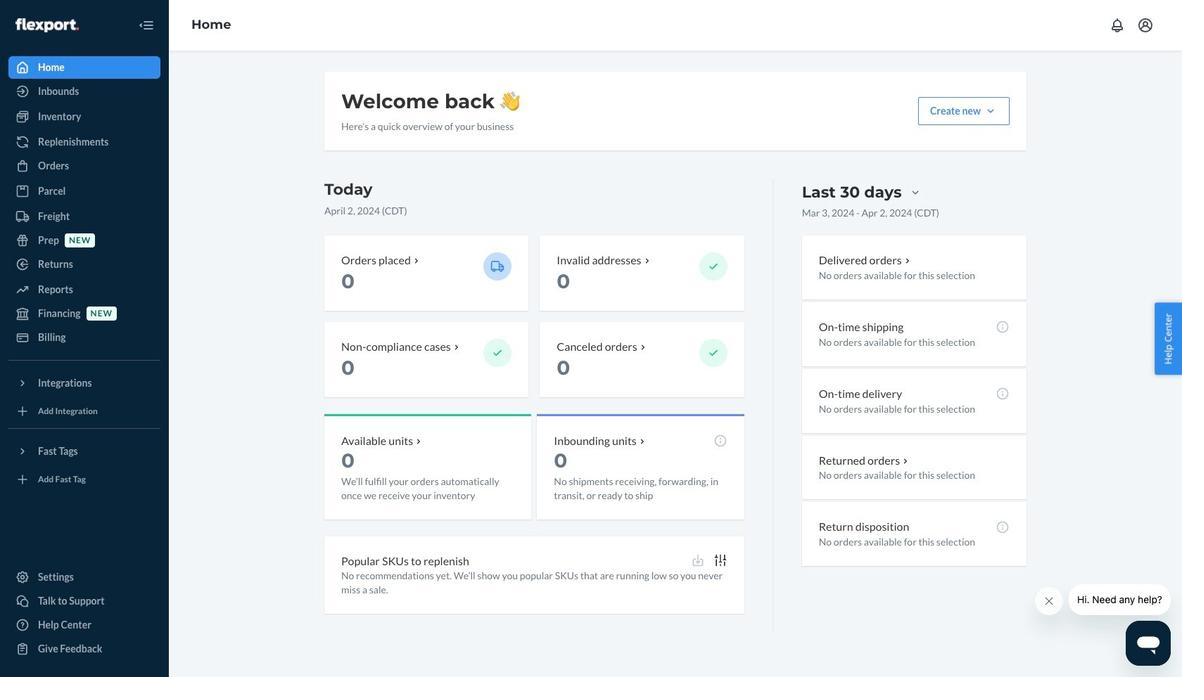 Task type: vqa. For each thing, say whether or not it's contained in the screenshot.
flexport logo
yes



Task type: describe. For each thing, give the bounding box(es) containing it.
open notifications image
[[1109, 17, 1126, 34]]

open account menu image
[[1137, 17, 1154, 34]]

hand-wave emoji image
[[501, 91, 520, 111]]

close navigation image
[[138, 17, 155, 34]]

flexport logo image
[[15, 18, 79, 32]]



